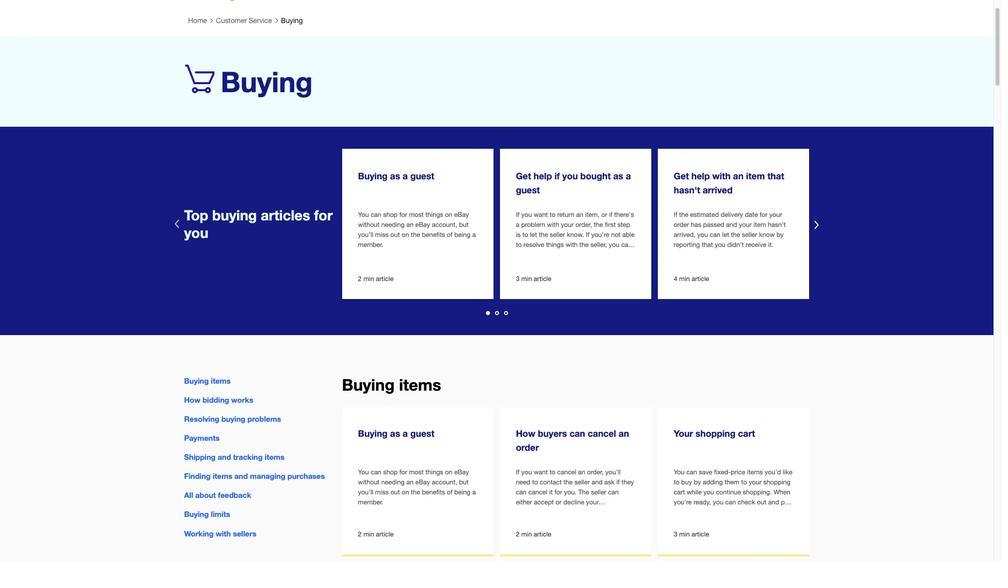 Task type: locate. For each thing, give the bounding box(es) containing it.
cancel inside how buyers can cancel an order
[[588, 428, 617, 439]]

1 vertical spatial hasn't
[[769, 221, 786, 229]]

1 member. from the top
[[358, 241, 384, 249]]

1 vertical spatial most
[[409, 469, 424, 477]]

a
[[403, 171, 408, 182], [626, 171, 632, 182], [516, 221, 520, 229], [473, 231, 476, 239], [403, 428, 408, 439], [473, 489, 476, 497]]

as
[[390, 171, 400, 182], [614, 171, 624, 182], [390, 428, 400, 439]]

0 vertical spatial by
[[777, 231, 784, 239]]

you left bought
[[563, 171, 578, 182]]

1 want from the top
[[534, 211, 548, 219]]

0 horizontal spatial how
[[184, 396, 201, 405]]

step
[[618, 221, 631, 229]]

1 horizontal spatial 3
[[674, 531, 678, 539]]

0 vertical spatial you're
[[592, 231, 610, 239]]

your
[[674, 428, 694, 439]]

it.
[[769, 241, 774, 249]]

1 horizontal spatial shopping
[[764, 479, 791, 487]]

0 vertical spatial how
[[184, 396, 201, 405]]

order, up know. at the right of the page
[[576, 221, 593, 229]]

1 vertical spatial item
[[754, 221, 767, 229]]

0 horizontal spatial or
[[556, 499, 562, 507]]

order, inside if you want to return an item, or if there's a problem with your order, the first step is to let the seller know. if you're not able to resolve things with the seller, you can ask us to help.
[[576, 221, 593, 229]]

0 vertical spatial cancel
[[588, 428, 617, 439]]

ask left us
[[516, 251, 527, 259]]

3 min article
[[516, 275, 552, 283], [674, 531, 710, 539]]

1 vertical spatial needing
[[382, 479, 405, 487]]

article for you're
[[534, 275, 552, 283]]

for inside 'if you want to cancel an order, you'll need to contact the seller and ask if they can cancel it for you. the seller can either accept or decline your cancellation request.'
[[555, 489, 563, 497]]

let
[[530, 231, 537, 239], [723, 231, 730, 239]]

2 want from the top
[[534, 469, 548, 477]]

1 without from the top
[[358, 221, 380, 229]]

order inside if the estimated delivery date for your order has passed and your item hasn't arrived, you can let the seller know by reporting that you didn't receive it.
[[674, 221, 690, 229]]

0 vertical spatial but
[[459, 221, 469, 229]]

let inside if you want to return an item, or if there's a problem with your order, the first step is to let the seller know. if you're not able to resolve things with the seller, you can ask us to help.
[[530, 231, 537, 239]]

how up resolving
[[184, 396, 201, 405]]

buying for problems
[[222, 415, 246, 424]]

0 horizontal spatial by
[[694, 479, 702, 487]]

if for get help if you bought as a guest
[[516, 211, 520, 219]]

if up arrived,
[[674, 211, 678, 219]]

1 get from the left
[[516, 171, 532, 182]]

0 horizontal spatial hasn't
[[674, 185, 701, 196]]

article for can
[[692, 531, 710, 539]]

how inside how buyers can cancel an order
[[516, 428, 536, 439]]

seller inside if you want to return an item, or if there's a problem with your order, the first step is to let the seller know. if you're not able to resolve things with the seller, you can ask us to help.
[[550, 231, 566, 239]]

0 vertical spatial if
[[555, 171, 560, 182]]

0 vertical spatial guest
[[411, 171, 435, 182]]

you'd
[[765, 469, 782, 477]]

2 get from the left
[[674, 171, 690, 182]]

your down the
[[587, 499, 599, 507]]

and left they
[[592, 479, 603, 487]]

0 vertical spatial most
[[409, 211, 424, 219]]

3
[[516, 275, 520, 283], [674, 531, 678, 539]]

your up shopping. at the right bottom of the page
[[749, 479, 762, 487]]

1 vertical spatial shopping
[[764, 479, 791, 487]]

and left the pay
[[769, 499, 780, 507]]

all about feedback link
[[184, 491, 251, 500]]

item inside get help with an item that hasn't arrived
[[747, 171, 766, 182]]

you inside top buying articles for you
[[184, 225, 208, 241]]

0 vertical spatial member.
[[358, 241, 384, 249]]

2 horizontal spatial cancel
[[588, 428, 617, 439]]

if you want to return an item, or if there's a problem with your order, the first step is to let the seller know. if you're not able to resolve things with the seller, you can ask us to help.
[[516, 211, 635, 259]]

shopping down you'd
[[764, 479, 791, 487]]

order,
[[576, 221, 593, 229], [588, 469, 604, 477]]

1 miss from the top
[[375, 231, 389, 239]]

benefits
[[422, 231, 445, 239], [422, 489, 445, 497]]

1 let from the left
[[530, 231, 537, 239]]

hasn't up know
[[769, 221, 786, 229]]

help up arrived
[[692, 171, 710, 182]]

to up contact
[[550, 469, 556, 477]]

min
[[364, 275, 374, 283], [522, 275, 532, 283], [680, 275, 690, 283], [364, 531, 374, 539], [522, 531, 532, 539], [680, 531, 690, 539]]

if
[[555, 171, 560, 182], [610, 211, 613, 219], [617, 479, 620, 487]]

1 vertical spatial but
[[459, 479, 469, 487]]

cart inside the 'you can save fixed-price items you'd like to buy by adding them to your shopping cart while you continue shopping. when you're ready, you can check out and pay for multiple items in one go.'
[[674, 489, 686, 497]]

1 horizontal spatial hasn't
[[769, 221, 786, 229]]

1 vertical spatial cart
[[674, 489, 686, 497]]

1 vertical spatial things
[[547, 241, 564, 249]]

an inside if you want to return an item, or if there's a problem with your order, the first step is to let the seller know. if you're not able to resolve things with the seller, you can ask us to help.
[[577, 211, 584, 219]]

you're down while
[[674, 499, 692, 507]]

order, left you'll
[[588, 469, 604, 477]]

0 horizontal spatial cancel
[[529, 489, 548, 497]]

0 vertical spatial hasn't
[[674, 185, 701, 196]]

3 min article down multiple
[[674, 531, 710, 539]]

want inside if you want to return an item, or if there's a problem with your order, the first step is to let the seller know. if you're not able to resolve things with the seller, you can ask us to help.
[[534, 211, 548, 219]]

0 vertical spatial 3 min article
[[516, 275, 552, 283]]

item,
[[586, 211, 600, 219]]

1 vertical spatial you're
[[674, 499, 692, 507]]

how for how bidding works
[[184, 396, 201, 405]]

0 vertical spatial order,
[[576, 221, 593, 229]]

buying inside top buying articles for you
[[212, 207, 257, 223]]

you can shop for most things on ebay without needing an ebay account, but you'll miss out on the benefits of being a member.
[[358, 211, 476, 249], [358, 469, 476, 507]]

2 needing from the top
[[382, 479, 405, 487]]

1 horizontal spatial that
[[768, 171, 785, 182]]

if left they
[[617, 479, 620, 487]]

you down continue
[[713, 499, 724, 507]]

0 horizontal spatial you're
[[592, 231, 610, 239]]

1 vertical spatial without
[[358, 479, 380, 487]]

check
[[738, 499, 756, 507]]

either
[[516, 499, 533, 507]]

if left bought
[[555, 171, 560, 182]]

1 vertical spatial buying as a guest
[[358, 428, 435, 439]]

accept
[[534, 499, 554, 507]]

1 horizontal spatial how
[[516, 428, 536, 439]]

get
[[516, 171, 532, 182], [674, 171, 690, 182]]

how bidding works
[[184, 396, 253, 405]]

to left return
[[550, 211, 556, 219]]

2 account, from the top
[[432, 479, 458, 487]]

account,
[[432, 221, 458, 229], [432, 479, 458, 487]]

1 help from the left
[[534, 171, 552, 182]]

but
[[459, 221, 469, 229], [459, 479, 469, 487]]

if inside if the estimated delivery date for your order has passed and your item hasn't arrived, you can let the seller know by reporting that you didn't receive it.
[[674, 211, 678, 219]]

or inside if you want to return an item, or if there's a problem with your order, the first step is to let the seller know. if you're not able to resolve things with the seller, you can ask us to help.
[[602, 211, 608, 219]]

0 vertical spatial 3
[[516, 275, 520, 283]]

1 vertical spatial ask
[[605, 479, 615, 487]]

help
[[534, 171, 552, 182], [692, 171, 710, 182]]

resolving
[[184, 415, 220, 424]]

0 vertical spatial shop
[[383, 211, 398, 219]]

0 horizontal spatial help
[[534, 171, 552, 182]]

item inside if the estimated delivery date for your order has passed and your item hasn't arrived, you can let the seller know by reporting that you didn't receive it.
[[754, 221, 767, 229]]

if inside 'if you want to cancel an order, you'll need to contact the seller and ask if they can cancel it for you. the seller can either accept or decline your cancellation request.'
[[516, 469, 520, 477]]

2 most from the top
[[409, 469, 424, 477]]

and inside the 'you can save fixed-price items you'd like to buy by adding them to your shopping cart while you continue shopping. when you're ready, you can check out and pay for multiple items in one go.'
[[769, 499, 780, 507]]

seller inside if the estimated delivery date for your order has passed and your item hasn't arrived, you can let the seller know by reporting that you didn't receive it.
[[743, 231, 758, 239]]

0 vertical spatial you can shop for most things on ebay without needing an ebay account, but you'll miss out on the benefits of being a member.
[[358, 211, 476, 249]]

want
[[534, 211, 548, 219], [534, 469, 548, 477]]

0 vertical spatial item
[[747, 171, 766, 182]]

ask inside 'if you want to cancel an order, you'll need to contact the seller and ask if they can cancel it for you. the seller can either accept or decline your cancellation request.'
[[605, 479, 615, 487]]

your down return
[[561, 221, 574, 229]]

resolve
[[524, 241, 545, 249]]

you're
[[592, 231, 610, 239], [674, 499, 692, 507]]

1 vertical spatial by
[[694, 479, 702, 487]]

cart down buy
[[674, 489, 686, 497]]

member.
[[358, 241, 384, 249], [358, 499, 384, 507]]

order
[[674, 221, 690, 229], [516, 442, 539, 453]]

1 vertical spatial cancel
[[558, 469, 577, 477]]

2 you can shop for most things on ebay without needing an ebay account, but you'll miss out on the benefits of being a member. from the top
[[358, 469, 476, 507]]

1 vertical spatial guest
[[516, 185, 540, 196]]

if up first
[[610, 211, 613, 219]]

0 vertical spatial or
[[602, 211, 608, 219]]

want up contact
[[534, 469, 548, 477]]

1 vertical spatial if
[[610, 211, 613, 219]]

can
[[371, 211, 382, 219], [710, 231, 721, 239], [622, 241, 632, 249], [570, 428, 586, 439], [371, 469, 382, 477], [687, 469, 698, 477], [516, 489, 527, 497], [609, 489, 619, 497], [726, 499, 736, 507]]

by right know
[[777, 231, 784, 239]]

2 vertical spatial cancel
[[529, 489, 548, 497]]

with inside get help with an item that hasn't arrived
[[713, 171, 731, 182]]

0 vertical spatial you'll
[[358, 231, 374, 239]]

problem
[[522, 221, 546, 229]]

2 help from the left
[[692, 171, 710, 182]]

1 vertical spatial or
[[556, 499, 562, 507]]

you inside get help if you bought as a guest
[[563, 171, 578, 182]]

buying
[[212, 207, 257, 223], [222, 415, 246, 424]]

0 vertical spatial without
[[358, 221, 380, 229]]

how left buyers
[[516, 428, 536, 439]]

an inside get help with an item that hasn't arrived
[[734, 171, 744, 182]]

let down problem
[[530, 231, 537, 239]]

you left didn't
[[715, 241, 726, 249]]

you down has
[[698, 231, 709, 239]]

2 vertical spatial out
[[758, 499, 767, 507]]

hasn't up the estimated
[[674, 185, 701, 196]]

1 vertical spatial being
[[455, 489, 471, 497]]

ready,
[[694, 499, 712, 507]]

cancel up you'll
[[588, 428, 617, 439]]

continue
[[717, 489, 742, 497]]

if right know. at the right of the page
[[586, 231, 590, 239]]

0 vertical spatial order
[[674, 221, 690, 229]]

1 horizontal spatial you're
[[674, 499, 692, 507]]

shipping
[[184, 453, 216, 462]]

2 vertical spatial if
[[617, 479, 620, 487]]

1 horizontal spatial let
[[723, 231, 730, 239]]

1 vertical spatial 3
[[674, 531, 678, 539]]

if for how buyers can cancel an order
[[516, 469, 520, 477]]

or up request.
[[556, 499, 562, 507]]

1 vertical spatial 3 min article
[[674, 531, 710, 539]]

in
[[726, 509, 731, 517]]

to down is
[[516, 241, 522, 249]]

0 vertical spatial that
[[768, 171, 785, 182]]

want up problem
[[534, 211, 548, 219]]

go.
[[746, 509, 755, 517]]

buying as a guest
[[358, 171, 435, 182], [358, 428, 435, 439]]

help inside get help if you bought as a guest
[[534, 171, 552, 182]]

0 vertical spatial needing
[[382, 221, 405, 229]]

1 horizontal spatial cart
[[739, 428, 756, 439]]

help up problem
[[534, 171, 552, 182]]

3 for your shopping cart
[[674, 531, 678, 539]]

the
[[579, 489, 590, 497]]

need
[[516, 479, 531, 487]]

that
[[768, 171, 785, 182], [702, 241, 714, 249]]

2 min article for your shopping cart
[[516, 531, 552, 539]]

out
[[391, 231, 400, 239], [391, 489, 400, 497], [758, 499, 767, 507]]

how for how buyers can cancel an order
[[516, 428, 536, 439]]

1 but from the top
[[459, 221, 469, 229]]

1 vertical spatial that
[[702, 241, 714, 249]]

1 vertical spatial out
[[391, 489, 400, 497]]

out inside the 'you can save fixed-price items you'd like to buy by adding them to your shopping cart while you continue shopping. when you're ready, you can check out and pay for multiple items in one go.'
[[758, 499, 767, 507]]

with down know. at the right of the page
[[566, 241, 578, 249]]

1 account, from the top
[[432, 221, 458, 229]]

it
[[550, 489, 553, 497]]

0 vertical spatial being
[[455, 231, 471, 239]]

or inside 'if you want to cancel an order, you'll need to contact the seller and ask if they can cancel it for you. the seller can either accept or decline your cancellation request.'
[[556, 499, 562, 507]]

ask down you'll
[[605, 479, 615, 487]]

0 vertical spatial cart
[[739, 428, 756, 439]]

your up know
[[770, 211, 783, 219]]

and
[[727, 221, 738, 229], [218, 453, 231, 462], [235, 472, 248, 481], [592, 479, 603, 487], [769, 499, 780, 507]]

0 vertical spatial buying as a guest
[[358, 171, 435, 182]]

min for can
[[680, 531, 690, 539]]

article
[[376, 275, 394, 283], [534, 275, 552, 283], [692, 275, 710, 283], [376, 531, 394, 539], [534, 531, 552, 539], [692, 531, 710, 539]]

0 horizontal spatial let
[[530, 231, 537, 239]]

by up while
[[694, 479, 702, 487]]

know.
[[567, 231, 585, 239]]

1 vertical spatial order
[[516, 442, 539, 453]]

if inside 'if you want to cancel an order, you'll need to contact the seller and ask if they can cancel it for you. the seller can either accept or decline your cancellation request.'
[[617, 479, 620, 487]]

cancel
[[588, 428, 617, 439], [558, 469, 577, 477], [529, 489, 548, 497]]

let up didn't
[[723, 231, 730, 239]]

help inside get help with an item that hasn't arrived
[[692, 171, 710, 182]]

buying limits link
[[184, 510, 230, 519]]

1 vertical spatial buying
[[222, 415, 246, 424]]

them
[[725, 479, 740, 487]]

and down delivery
[[727, 221, 738, 229]]

cart up the price
[[739, 428, 756, 439]]

you up problem
[[522, 211, 532, 219]]

3 min article down us
[[516, 275, 552, 283]]

you up the need
[[522, 469, 532, 477]]

get inside get help with an item that hasn't arrived
[[674, 171, 690, 182]]

ebay
[[455, 211, 469, 219], [416, 221, 430, 229], [455, 469, 469, 477], [416, 479, 430, 487]]

1 shop from the top
[[383, 211, 398, 219]]

with up arrived
[[713, 171, 731, 182]]

home link
[[188, 17, 207, 25]]

with down limits
[[216, 529, 231, 538]]

you
[[358, 211, 369, 219], [358, 469, 369, 477], [674, 469, 685, 477]]

1 vertical spatial order,
[[588, 469, 604, 477]]

by inside the 'you can save fixed-price items you'd like to buy by adding them to your shopping cart while you continue shopping. when you're ready, you can check out and pay for multiple items in one go.'
[[694, 479, 702, 487]]

0 horizontal spatial order
[[516, 442, 539, 453]]

get for get help with an item that hasn't arrived
[[674, 171, 690, 182]]

1 horizontal spatial or
[[602, 211, 608, 219]]

1 horizontal spatial help
[[692, 171, 710, 182]]

as inside get help if you bought as a guest
[[614, 171, 624, 182]]

1 vertical spatial shop
[[383, 469, 398, 477]]

shipping and tracking items
[[184, 453, 285, 462]]

arrived
[[703, 185, 733, 196]]

0 vertical spatial want
[[534, 211, 548, 219]]

seller left know. at the right of the page
[[550, 231, 566, 239]]

passed
[[704, 221, 725, 229]]

0 vertical spatial ask
[[516, 251, 527, 259]]

let inside if the estimated delivery date for your order has passed and your item hasn't arrived, you can let the seller know by reporting that you didn't receive it.
[[723, 231, 730, 239]]

3 for get help if you bought as a guest
[[516, 275, 520, 283]]

with down return
[[548, 221, 560, 229]]

1 vertical spatial want
[[534, 469, 548, 477]]

payments link
[[184, 434, 220, 443]]

receive
[[746, 241, 767, 249]]

you
[[563, 171, 578, 182], [522, 211, 532, 219], [184, 225, 208, 241], [698, 231, 709, 239], [609, 241, 620, 249], [715, 241, 726, 249], [522, 469, 532, 477], [704, 489, 715, 497], [713, 499, 724, 507]]

1 vertical spatial how
[[516, 428, 536, 439]]

buying main content
[[0, 12, 994, 562]]

1 being from the top
[[455, 231, 471, 239]]

0 horizontal spatial shopping
[[696, 428, 736, 439]]

1 horizontal spatial if
[[610, 211, 613, 219]]

2 vertical spatial things
[[426, 469, 444, 477]]

seller right the
[[592, 489, 607, 497]]

if up is
[[516, 211, 520, 219]]

1 you can shop for most things on ebay without needing an ebay account, but you'll miss out on the benefits of being a member. from the top
[[358, 211, 476, 249]]

0 horizontal spatial that
[[702, 241, 714, 249]]

buying items link
[[184, 377, 231, 386]]

1 vertical spatial miss
[[375, 489, 389, 497]]

if up the need
[[516, 469, 520, 477]]

shopping right your
[[696, 428, 736, 439]]

article for didn't
[[692, 275, 710, 283]]

shop
[[383, 211, 398, 219], [383, 469, 398, 477]]

to right the need
[[533, 479, 538, 487]]

cancel up contact
[[558, 469, 577, 477]]

order up arrived,
[[674, 221, 690, 229]]

0 horizontal spatial 3
[[516, 275, 520, 283]]

if inside get help if you bought as a guest
[[555, 171, 560, 182]]

item up know
[[754, 221, 767, 229]]

2 vertical spatial guest
[[411, 428, 435, 439]]

1 horizontal spatial ask
[[605, 479, 615, 487]]

bought
[[581, 171, 611, 182]]

limits
[[211, 510, 230, 519]]

your shopping cart
[[674, 428, 756, 439]]

0 horizontal spatial ask
[[516, 251, 527, 259]]

to down the price
[[742, 479, 748, 487]]

buying right top
[[212, 207, 257, 223]]

home
[[188, 17, 207, 25]]

things inside if you want to return an item, or if there's a problem with your order, the first step is to let the seller know. if you're not able to resolve things with the seller, you can ask us to help.
[[547, 241, 564, 249]]

you down top
[[184, 225, 208, 241]]

hasn't
[[674, 185, 701, 196], [769, 221, 786, 229]]

1 horizontal spatial order
[[674, 221, 690, 229]]

0 vertical spatial of
[[447, 231, 453, 239]]

2 horizontal spatial if
[[617, 479, 620, 487]]

1 vertical spatial of
[[447, 489, 453, 497]]

and inside if the estimated delivery date for your order has passed and your item hasn't arrived, you can let the seller know by reporting that you didn't receive it.
[[727, 221, 738, 229]]

an inside 'if you want to cancel an order, you'll need to contact the seller and ask if they can cancel it for you. the seller can either accept or decline your cancellation request.'
[[579, 469, 586, 477]]

order, inside 'if you want to cancel an order, you'll need to contact the seller and ask if they can cancel it for you. the seller can either accept or decline your cancellation request.'
[[588, 469, 604, 477]]

item up date
[[747, 171, 766, 182]]

get inside get help if you bought as a guest
[[516, 171, 532, 182]]

buying limits
[[184, 510, 230, 519]]

0 horizontal spatial if
[[555, 171, 560, 182]]

buying down works
[[222, 415, 246, 424]]

0 vertical spatial buying
[[212, 207, 257, 223]]

cancel up accept
[[529, 489, 548, 497]]

or up first
[[602, 211, 608, 219]]

0 vertical spatial account,
[[432, 221, 458, 229]]

on
[[445, 211, 453, 219], [402, 231, 409, 239], [445, 469, 453, 477], [402, 489, 409, 497]]

if inside if you want to return an item, or if there's a problem with your order, the first step is to let the seller know. if you're not able to resolve things with the seller, you can ask us to help.
[[610, 211, 613, 219]]

2 let from the left
[[723, 231, 730, 239]]

1 horizontal spatial 3 min article
[[674, 531, 710, 539]]

miss
[[375, 231, 389, 239], [375, 489, 389, 497]]

your inside the 'you can save fixed-price items you'd like to buy by adding them to your shopping cart while you continue shopping. when you're ready, you can check out and pay for multiple items in one go.'
[[749, 479, 762, 487]]

us
[[528, 251, 535, 259]]

want inside 'if you want to cancel an order, you'll need to contact the seller and ask if they can cancel it for you. the seller can either accept or decline your cancellation request.'
[[534, 469, 548, 477]]

you're up seller,
[[592, 231, 610, 239]]

managing
[[250, 472, 286, 481]]

working with sellers link
[[184, 529, 257, 538]]

an
[[734, 171, 744, 182], [577, 211, 584, 219], [407, 221, 414, 229], [619, 428, 630, 439], [579, 469, 586, 477], [407, 479, 414, 487]]

seller up the receive
[[743, 231, 758, 239]]

1 vertical spatial you'll
[[358, 489, 374, 497]]

order down buyers
[[516, 442, 539, 453]]



Task type: vqa. For each thing, say whether or not it's contained in the screenshot.
BRAND
no



Task type: describe. For each thing, give the bounding box(es) containing it.
shopping inside the 'you can save fixed-price items you'd like to buy by adding them to your shopping cart while you continue shopping. when you're ready, you can check out and pay for multiple items in one go.'
[[764, 479, 791, 487]]

not
[[612, 231, 621, 239]]

request.
[[553, 509, 577, 517]]

shipping and tracking items link
[[184, 453, 285, 462]]

top buying articles for you
[[184, 207, 333, 241]]

hasn't inside if the estimated delivery date for your order has passed and your item hasn't arrived, you can let the seller know by reporting that you didn't receive it.
[[769, 221, 786, 229]]

shopping.
[[743, 489, 772, 497]]

pay
[[782, 499, 792, 507]]

0 horizontal spatial buying items
[[184, 377, 231, 386]]

about
[[195, 491, 216, 500]]

3 min article for your shopping cart
[[674, 531, 710, 539]]

customer service
[[216, 17, 272, 25]]

2 without from the top
[[358, 479, 380, 487]]

an inside how buyers can cancel an order
[[619, 428, 630, 439]]

bidding
[[203, 396, 229, 405]]

has
[[692, 221, 702, 229]]

get help if you bought as a guest
[[516, 171, 632, 196]]

0 vertical spatial things
[[426, 211, 444, 219]]

working with sellers
[[184, 529, 257, 538]]

there's
[[615, 211, 635, 219]]

guest inside get help if you bought as a guest
[[516, 185, 540, 196]]

can inside if the estimated delivery date for your order has passed and your item hasn't arrived, you can let the seller know by reporting that you didn't receive it.
[[710, 231, 721, 239]]

tracking
[[233, 453, 263, 462]]

2 for your shopping cart
[[516, 531, 520, 539]]

customer service link
[[216, 17, 272, 25]]

order inside how buyers can cancel an order
[[516, 442, 539, 453]]

payments
[[184, 434, 220, 443]]

buy
[[682, 479, 693, 487]]

resolving buying problems
[[184, 415, 281, 424]]

contact
[[540, 479, 562, 487]]

you.
[[565, 489, 577, 497]]

the inside 'if you want to cancel an order, you'll need to contact the seller and ask if they can cancel it for you. the seller can either accept or decline your cancellation request.'
[[564, 479, 573, 487]]

a inside if you want to return an item, or if there's a problem with your order, the first step is to let the seller know. if you're not able to resolve things with the seller, you can ask us to help.
[[516, 221, 520, 229]]

and inside 'if you want to cancel an order, you'll need to contact the seller and ask if they can cancel it for you. the seller can either accept or decline your cancellation request.'
[[592, 479, 603, 487]]

2 being from the top
[[455, 489, 471, 497]]

date
[[746, 211, 759, 219]]

can inside if you want to return an item, or if there's a problem with your order, the first step is to let the seller know. if you're not able to resolve things with the seller, you can ask us to help.
[[622, 241, 632, 249]]

want for get help if you bought as a guest
[[534, 211, 548, 219]]

hasn't inside get help with an item that hasn't arrived
[[674, 185, 701, 196]]

while
[[687, 489, 702, 497]]

4
[[674, 275, 678, 283]]

3 min article for get help if you bought as a guest
[[516, 275, 552, 283]]

1 most from the top
[[409, 211, 424, 219]]

all
[[184, 491, 193, 500]]

and left tracking
[[218, 453, 231, 462]]

if for get help with an item that hasn't arrived
[[674, 211, 678, 219]]

cancellation
[[516, 509, 551, 517]]

resolving buying problems link
[[184, 415, 281, 424]]

want for how buyers can cancel an order
[[534, 469, 548, 477]]

one
[[733, 509, 744, 517]]

your inside 'if you want to cancel an order, you'll need to contact the seller and ask if they can cancel it for you. the seller can either accept or decline your cancellation request.'
[[587, 499, 599, 507]]

you're inside if you want to return an item, or if there's a problem with your order, the first step is to let the seller know. if you're not able to resolve things with the seller, you can ask us to help.
[[592, 231, 610, 239]]

buyers
[[538, 428, 567, 439]]

ask inside if you want to return an item, or if there's a problem with your order, the first step is to let the seller know. if you're not able to resolve things with the seller, you can ask us to help.
[[516, 251, 527, 259]]

your inside if you want to return an item, or if there's a problem with your order, the first step is to let the seller know. if you're not able to resolve things with the seller, you can ask us to help.
[[561, 221, 574, 229]]

get help with an item that hasn't arrived
[[674, 171, 785, 196]]

arrived,
[[674, 231, 696, 239]]

2 you'll from the top
[[358, 489, 374, 497]]

that inside get help with an item that hasn't arrived
[[768, 171, 785, 182]]

2 miss from the top
[[375, 489, 389, 497]]

2 buying as a guest from the top
[[358, 428, 435, 439]]

like
[[783, 469, 793, 477]]

save
[[699, 469, 713, 477]]

is
[[516, 231, 521, 239]]

articles
[[261, 207, 310, 223]]

able
[[623, 231, 635, 239]]

buying for articles
[[212, 207, 257, 223]]

help for arrived
[[692, 171, 710, 182]]

can inside how buyers can cancel an order
[[570, 428, 586, 439]]

for inside if the estimated delivery date for your order has passed and your item hasn't arrived, you can let the seller know by reporting that you didn't receive it.
[[760, 211, 768, 219]]

2 but from the top
[[459, 479, 469, 487]]

if the estimated delivery date for your order has passed and your item hasn't arrived, you can let the seller know by reporting that you didn't receive it.
[[674, 211, 786, 249]]

you down adding
[[704, 489, 715, 497]]

2 for get help if you bought as a guest
[[358, 275, 362, 283]]

fixed-
[[715, 469, 731, 477]]

for inside the 'you can save fixed-price items you'd like to buy by adding them to your shopping cart while you continue shopping. when you're ready, you can check out and pay for multiple items in one go.'
[[674, 509, 682, 517]]

if you want to cancel an order, you'll need to contact the seller and ask if they can cancel it for you. the seller can either accept or decline your cancellation request.
[[516, 469, 635, 517]]

estimated
[[691, 211, 720, 219]]

problems
[[248, 415, 281, 424]]

working
[[184, 529, 214, 538]]

1 horizontal spatial buying items
[[342, 376, 442, 395]]

1 buying as a guest from the top
[[358, 171, 435, 182]]

didn't
[[728, 241, 745, 249]]

by inside if the estimated delivery date for your order has passed and your item hasn't arrived, you can let the seller know by reporting that you didn't receive it.
[[777, 231, 784, 239]]

help.
[[545, 251, 559, 259]]

finding
[[184, 472, 211, 481]]

they
[[622, 479, 635, 487]]

2 member. from the top
[[358, 499, 384, 507]]

0 vertical spatial shopping
[[696, 428, 736, 439]]

you inside the 'you can save fixed-price items you'd like to buy by adding them to your shopping cart while you continue shopping. when you're ready, you can check out and pay for multiple items in one go.'
[[674, 469, 685, 477]]

0 vertical spatial out
[[391, 231, 400, 239]]

feedback
[[218, 491, 251, 500]]

that inside if the estimated delivery date for your order has passed and your item hasn't arrived, you can let the seller know by reporting that you didn't receive it.
[[702, 241, 714, 249]]

works
[[231, 396, 253, 405]]

finding items and managing purchases
[[184, 472, 325, 481]]

to right is
[[523, 231, 529, 239]]

2 shop from the top
[[383, 469, 398, 477]]

get for get help if you bought as a guest
[[516, 171, 532, 182]]

how bidding works link
[[184, 396, 253, 405]]

1 vertical spatial benefits
[[422, 489, 445, 497]]

sellers
[[233, 529, 257, 538]]

for inside top buying articles for you
[[314, 207, 333, 223]]

all about feedback
[[184, 491, 251, 500]]

and up the feedback
[[235, 472, 248, 481]]

1 needing from the top
[[382, 221, 405, 229]]

1 of from the top
[[447, 231, 453, 239]]

you'll
[[606, 469, 621, 477]]

purchases
[[288, 472, 325, 481]]

finding items and managing purchases link
[[184, 472, 325, 481]]

how buyers can cancel an order
[[516, 428, 630, 453]]

adding
[[703, 479, 723, 487]]

a inside get help if you bought as a guest
[[626, 171, 632, 182]]

multiple
[[684, 509, 707, 517]]

to right us
[[537, 251, 543, 259]]

reporting
[[674, 241, 701, 249]]

to left buy
[[674, 479, 680, 487]]

1 horizontal spatial cancel
[[558, 469, 577, 477]]

you can save fixed-price items you'd like to buy by adding them to your shopping cart while you continue shopping. when you're ready, you can check out and pay for multiple items in one go.
[[674, 469, 793, 517]]

1 you'll from the top
[[358, 231, 374, 239]]

price
[[731, 469, 746, 477]]

0 vertical spatial benefits
[[422, 231, 445, 239]]

2 min article for get help if you bought as a guest
[[358, 275, 394, 283]]

you down not
[[609, 241, 620, 249]]

first
[[605, 221, 616, 229]]

min for you're
[[522, 275, 532, 283]]

2 of from the top
[[447, 489, 453, 497]]

you inside 'if you want to cancel an order, you'll need to contact the seller and ask if they can cancel it for you. the seller can either accept or decline your cancellation request.'
[[522, 469, 532, 477]]

you're inside the 'you can save fixed-price items you'd like to buy by adding them to your shopping cart while you continue shopping. when you're ready, you can check out and pay for multiple items in one go.'
[[674, 499, 692, 507]]

service
[[249, 17, 272, 25]]

4 min article
[[674, 275, 710, 283]]

min for didn't
[[680, 275, 690, 283]]

when
[[774, 489, 791, 497]]

article for either
[[534, 531, 552, 539]]

help for guest
[[534, 171, 552, 182]]

decline
[[564, 499, 585, 507]]

buying link
[[281, 17, 303, 25]]

seller up the
[[575, 479, 590, 487]]

min for either
[[522, 531, 532, 539]]

top
[[184, 207, 208, 223]]

your down date
[[740, 221, 752, 229]]

know
[[760, 231, 775, 239]]



